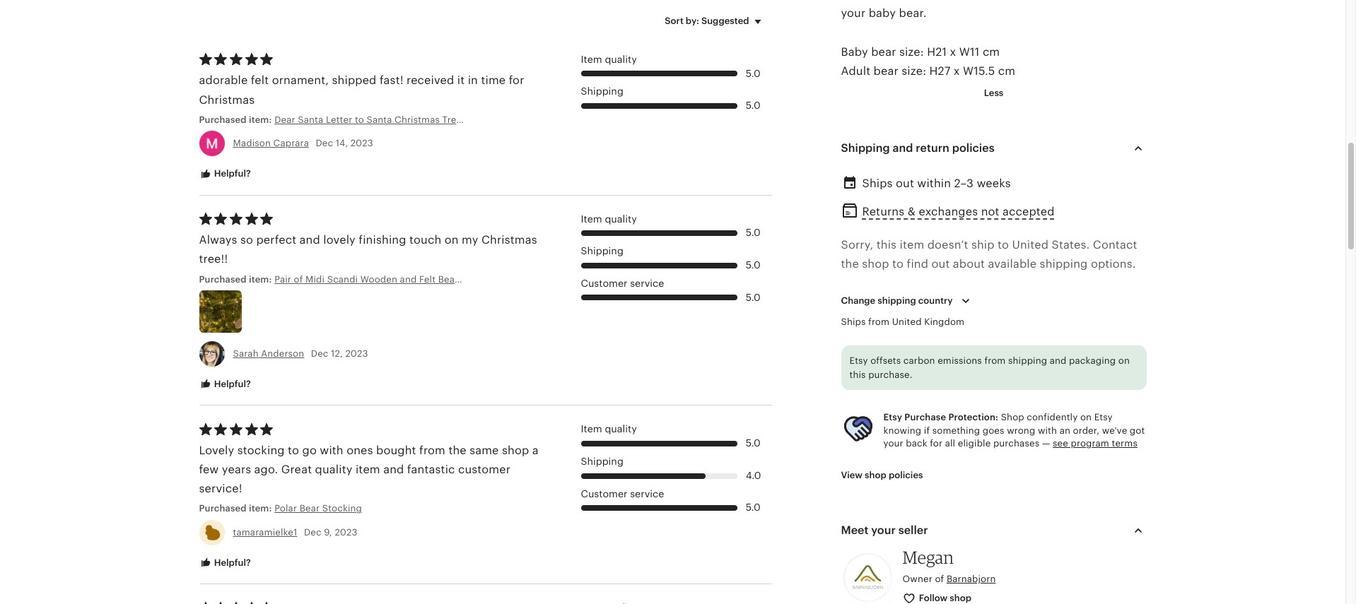 Task type: vqa. For each thing, say whether or not it's contained in the screenshot.
right on
yes



Task type: locate. For each thing, give the bounding box(es) containing it.
to left go
[[288, 445, 299, 457]]

on inside shop confidently on etsy knowing if something goes wrong with an order, we've got your back for all eligible purchases —
[[1080, 412, 1092, 423]]

shop down sorry,
[[862, 258, 889, 270]]

x for w11
[[950, 46, 956, 58]]

2 horizontal spatial tree
[[552, 114, 572, 125]]

item: left dear
[[249, 114, 272, 125]]

this right sorry,
[[876, 239, 897, 251]]

helpful? button down "madison"
[[188, 161, 261, 187]]

customer service
[[581, 278, 664, 289], [581, 488, 664, 499]]

less button
[[973, 81, 1014, 106]]

size: down baby bear size: h21 x w11 cm
[[902, 65, 926, 77]]

to right letter
[[355, 114, 364, 125]]

2 vertical spatial helpful? button
[[188, 551, 261, 576]]

of up follow shop button
[[935, 574, 944, 585]]

touch
[[409, 234, 441, 246]]

to inside . contact the shop to find out about available shipping options.
[[892, 258, 904, 270]]

1 vertical spatial the
[[449, 445, 466, 457]]

customer
[[458, 464, 511, 476]]

midi
[[305, 274, 325, 285]]

returns & exchanges not accepted
[[862, 206, 1055, 218]]

dear santa letter to santa christmas tree decoration, scandi tree ornament link
[[274, 114, 619, 127]]

3 helpful? button from the top
[[188, 551, 261, 576]]

bear right baby
[[871, 46, 896, 58]]

1 vertical spatial with
[[320, 445, 343, 457]]

weeks
[[977, 178, 1011, 190]]

service for always so perfect and lovely finishing touch on my christmas tree!!
[[630, 278, 664, 289]]

years
[[222, 464, 251, 476]]

0 vertical spatial for
[[509, 75, 524, 87]]

1 vertical spatial customer
[[581, 488, 627, 499]]

quality inside lovely stocking to go with ones bought from the same shop a few years ago. great quality item and fantastic customer service!
[[315, 464, 352, 476]]

dec left the 12,
[[311, 348, 328, 359]]

etsy
[[849, 356, 868, 366], [883, 412, 902, 423], [1094, 412, 1113, 423]]

tree left decoration,
[[442, 114, 462, 125]]

of right pair
[[294, 274, 303, 285]]

service!
[[199, 483, 242, 495]]

1 vertical spatial dec
[[311, 348, 328, 359]]

item
[[900, 239, 924, 251], [356, 464, 380, 476]]

0 horizontal spatial etsy
[[849, 356, 868, 366]]

0 horizontal spatial santa
[[298, 114, 323, 125]]

customer for lovely stocking to go with ones bought from the same shop a few years ago. great quality item and fantastic customer service!
[[581, 488, 627, 499]]

0 horizontal spatial item
[[356, 464, 380, 476]]

0 vertical spatial customer
[[581, 278, 627, 289]]

for
[[509, 75, 524, 87], [930, 438, 942, 449]]

0 vertical spatial shipping
[[1040, 258, 1088, 270]]

your
[[883, 438, 903, 449], [871, 525, 896, 537]]

0 vertical spatial the
[[841, 258, 859, 270]]

0 vertical spatial with
[[1038, 425, 1057, 436]]

go
[[302, 445, 317, 457]]

shipping
[[581, 86, 623, 97], [841, 142, 890, 154], [581, 245, 623, 257], [581, 456, 623, 467]]

sort by: suggested button
[[654, 6, 777, 36]]

quality for lovely stocking to go with ones bought from the same shop a few years ago. great quality item and fantastic customer service!
[[605, 424, 637, 435]]

0 vertical spatial on
[[445, 234, 459, 246]]

shop left a
[[502, 445, 529, 457]]

barnabjorn link
[[947, 574, 996, 585]]

2 item from the top
[[581, 213, 602, 225]]

shipping for always so perfect and lovely finishing touch on my christmas tree!!
[[581, 245, 623, 257]]

from up fantastic
[[419, 445, 445, 457]]

bought
[[376, 445, 416, 457]]

on left my
[[445, 234, 459, 246]]

shipping up the ships from united kingdom
[[878, 295, 916, 306]]

purchased for adorable felt ornament, shipped fast! received it in time for christmas
[[199, 114, 247, 125]]

2 helpful? button from the top
[[188, 372, 261, 398]]

all
[[945, 438, 955, 449]]

customer service for lovely stocking to go with ones bought from the same shop a few years ago. great quality item and fantastic customer service!
[[581, 488, 664, 499]]

felt
[[419, 274, 436, 285]]

tree left decorations
[[511, 274, 530, 285]]

your inside dropdown button
[[871, 525, 896, 537]]

etsy inside etsy offsets carbon emissions from shipping and packaging on this purchase.
[[849, 356, 868, 366]]

with right go
[[320, 445, 343, 457]]

5 5.0 from the top
[[746, 292, 760, 303]]

out
[[896, 178, 914, 190], [931, 258, 950, 270]]

1 horizontal spatial etsy
[[883, 412, 902, 423]]

item quality
[[581, 54, 637, 65], [581, 213, 637, 225], [581, 424, 637, 435]]

1 vertical spatial ships
[[841, 317, 866, 327]]

for left all
[[930, 438, 942, 449]]

2 vertical spatial item
[[581, 424, 602, 435]]

cm up the less
[[998, 65, 1015, 77]]

purchased item: pair of midi scandi wooden and felt bead christmas tree decorations
[[199, 274, 587, 285]]

1 customer service from the top
[[581, 278, 664, 289]]

0 horizontal spatial policies
[[889, 470, 923, 481]]

0 horizontal spatial with
[[320, 445, 343, 457]]

1 service from the top
[[630, 278, 664, 289]]

2 vertical spatial item quality
[[581, 424, 637, 435]]

customer service for always so perfect and lovely finishing touch on my christmas tree!!
[[581, 278, 664, 289]]

christmas inside always so perfect and lovely finishing touch on my christmas tree!!
[[481, 234, 537, 246]]

and left lovely
[[299, 234, 320, 246]]

1 vertical spatial on
[[1118, 356, 1130, 366]]

and inside always so perfect and lovely finishing touch on my christmas tree!!
[[299, 234, 320, 246]]

policies up 2–3
[[952, 142, 994, 154]]

ships out within 2–3 weeks
[[862, 178, 1011, 190]]

2023 right 14,
[[350, 138, 373, 148]]

0 horizontal spatial united
[[892, 317, 922, 327]]

and left return
[[893, 142, 913, 154]]

decorations
[[533, 274, 587, 285]]

dec left 9,
[[304, 527, 321, 538]]

0 vertical spatial service
[[630, 278, 664, 289]]

not
[[981, 206, 999, 218]]

with up —
[[1038, 425, 1057, 436]]

out left 'within'
[[896, 178, 914, 190]]

2 service from the top
[[630, 488, 664, 499]]

2023
[[350, 138, 373, 148], [345, 348, 368, 359], [335, 527, 357, 538]]

kingdom
[[924, 317, 964, 327]]

1 vertical spatial purchased
[[199, 274, 247, 285]]

helpful? down tamaramielke1 link
[[212, 558, 251, 568]]

shipping up ornament
[[581, 86, 623, 97]]

shop down barnabjorn link
[[950, 593, 971, 604]]

1 horizontal spatial this
[[876, 239, 897, 251]]

item for lovely stocking to go with ones bought from the same shop a few years ago. great quality item and fantastic customer service!
[[581, 424, 602, 435]]

purchased down the tree!!
[[199, 274, 247, 285]]

0 vertical spatial helpful? button
[[188, 161, 261, 187]]

2 vertical spatial purchased
[[199, 504, 247, 514]]

owner
[[902, 574, 932, 585]]

1 horizontal spatial item
[[900, 239, 924, 251]]

helpful? button down sarah
[[188, 372, 261, 398]]

0 vertical spatial united
[[1012, 239, 1049, 251]]

letter
[[326, 114, 352, 125]]

to left find
[[892, 258, 904, 270]]

0 horizontal spatial for
[[509, 75, 524, 87]]

2 vertical spatial item:
[[249, 504, 272, 514]]

1 horizontal spatial on
[[1080, 412, 1092, 423]]

it
[[457, 75, 465, 87]]

within
[[917, 178, 951, 190]]

1 vertical spatial of
[[935, 574, 944, 585]]

scandi right decoration,
[[519, 114, 550, 125]]

helpful? button down tamaramielke1 link
[[188, 551, 261, 576]]

and left packaging
[[1050, 356, 1067, 366]]

0 vertical spatial of
[[294, 274, 303, 285]]

etsy left offsets
[[849, 356, 868, 366]]

2 vertical spatial shipping
[[1008, 356, 1047, 366]]

0 vertical spatial your
[[883, 438, 903, 449]]

1 horizontal spatial tree
[[511, 274, 530, 285]]

your right meet at bottom right
[[871, 525, 896, 537]]

0 vertical spatial size:
[[899, 46, 924, 58]]

1 horizontal spatial policies
[[952, 142, 994, 154]]

1 vertical spatial helpful?
[[212, 379, 251, 389]]

terms
[[1112, 438, 1138, 449]]

0 vertical spatial cm
[[983, 46, 1000, 58]]

shipping up returns
[[841, 142, 890, 154]]

great
[[281, 464, 312, 476]]

0 vertical spatial policies
[[952, 142, 994, 154]]

of inside megan owner of barnabjorn
[[935, 574, 944, 585]]

1 horizontal spatial for
[[930, 438, 942, 449]]

for right "time"
[[509, 75, 524, 87]]

2 vertical spatial dec
[[304, 527, 321, 538]]

with inside shop confidently on etsy knowing if something goes wrong with an order, we've got your back for all eligible purchases —
[[1038, 425, 1057, 436]]

purchased down the service!
[[199, 504, 247, 514]]

1 santa from the left
[[298, 114, 323, 125]]

helpful? button for lovely stocking to go with ones bought from the same shop a few years ago. great quality item and fantastic customer service!
[[188, 551, 261, 576]]

with
[[1038, 425, 1057, 436], [320, 445, 343, 457]]

quality
[[605, 54, 637, 65], [605, 213, 637, 225], [605, 424, 637, 435], [315, 464, 352, 476]]

2023 right 9,
[[335, 527, 357, 538]]

0 vertical spatial x
[[950, 46, 956, 58]]

1 vertical spatial shipping
[[878, 295, 916, 306]]

united up available
[[1012, 239, 1049, 251]]

to inside lovely stocking to go with ones bought from the same shop a few years ago. great quality item and fantastic customer service!
[[288, 445, 299, 457]]

finishing
[[359, 234, 406, 246]]

0 horizontal spatial on
[[445, 234, 459, 246]]

0 horizontal spatial this
[[849, 370, 866, 380]]

from
[[868, 317, 889, 327], [984, 356, 1006, 366], [419, 445, 445, 457]]

sarah anderson added a photo of their purchase image
[[199, 290, 241, 333]]

dec left 14,
[[316, 138, 333, 148]]

x right h21
[[950, 46, 956, 58]]

to right ship
[[998, 239, 1009, 251]]

0 horizontal spatial the
[[449, 445, 466, 457]]

cm right w11
[[983, 46, 1000, 58]]

0 vertical spatial dec
[[316, 138, 333, 148]]

christmas right my
[[481, 234, 537, 246]]

purchased
[[199, 114, 247, 125], [199, 274, 247, 285], [199, 504, 247, 514]]

0 horizontal spatial scandi
[[327, 274, 358, 285]]

1 vertical spatial service
[[630, 488, 664, 499]]

etsy inside shop confidently on etsy knowing if something goes wrong with an order, we've got your back for all eligible purchases —
[[1094, 412, 1113, 423]]

change
[[841, 295, 875, 306]]

2 item quality from the top
[[581, 213, 637, 225]]

shop
[[862, 258, 889, 270], [502, 445, 529, 457], [865, 470, 886, 481], [950, 593, 971, 604]]

sarah anderson link
[[233, 348, 304, 359]]

2 horizontal spatial on
[[1118, 356, 1130, 366]]

lovely stocking to go with ones bought from the same shop a few years ago. great quality item and fantastic customer service!
[[199, 445, 539, 495]]

etsy purchase protection:
[[883, 412, 998, 423]]

1 vertical spatial cm
[[998, 65, 1015, 77]]

this left purchase.
[[849, 370, 866, 380]]

shop right view
[[865, 470, 886, 481]]

—
[[1042, 438, 1050, 449]]

megan image
[[841, 552, 894, 604]]

x right h27
[[954, 65, 960, 77]]

3 item: from the top
[[249, 504, 272, 514]]

always
[[199, 234, 237, 246]]

item down ones
[[356, 464, 380, 476]]

etsy up the we've
[[1094, 412, 1113, 423]]

etsy offsets carbon emissions from shipping and packaging on this purchase.
[[849, 356, 1130, 380]]

and left the felt
[[400, 274, 417, 285]]

0 horizontal spatial tree
[[442, 114, 462, 125]]

exchanges
[[919, 206, 978, 218]]

cm for adult bear size: h27 x w15.5 cm
[[998, 65, 1015, 77]]

1 horizontal spatial santa
[[367, 114, 392, 125]]

lovely
[[323, 234, 356, 246]]

from inside lovely stocking to go with ones bought from the same shop a few years ago. great quality item and fantastic customer service!
[[419, 445, 445, 457]]

united down the change shipping country dropdown button
[[892, 317, 922, 327]]

the down sorry,
[[841, 258, 859, 270]]

christmas down adorable
[[199, 94, 255, 106]]

megan
[[902, 547, 954, 568]]

item up find
[[900, 239, 924, 251]]

size: left h21
[[899, 46, 924, 58]]

2 horizontal spatial from
[[984, 356, 1006, 366]]

2 vertical spatial on
[[1080, 412, 1092, 423]]

1 vertical spatial bear
[[874, 65, 899, 77]]

santa down adorable felt ornament, shipped fast! received it in time for christmas
[[367, 114, 392, 125]]

returns & exchanges not accepted button
[[862, 202, 1055, 222]]

3 item quality from the top
[[581, 424, 637, 435]]

and down bought
[[383, 464, 404, 476]]

item: left pair
[[249, 274, 272, 285]]

3 helpful? from the top
[[212, 558, 251, 568]]

shipping inside dropdown button
[[878, 295, 916, 306]]

1 item: from the top
[[249, 114, 272, 125]]

and inside lovely stocking to go with ones bought from the same shop a few years ago. great quality item and fantastic customer service!
[[383, 464, 404, 476]]

helpful? down "madison"
[[212, 168, 251, 179]]

bear right adult
[[874, 65, 899, 77]]

1 item quality from the top
[[581, 54, 637, 65]]

1 vertical spatial item
[[581, 213, 602, 225]]

barnabjorn
[[947, 574, 996, 585]]

0 horizontal spatial from
[[419, 445, 445, 457]]

3 item from the top
[[581, 424, 602, 435]]

0 vertical spatial out
[[896, 178, 914, 190]]

quality for adorable felt ornament, shipped fast! received it in time for christmas
[[605, 54, 637, 65]]

fast!
[[380, 75, 403, 87]]

item: up tamaramielke1 link
[[249, 504, 272, 514]]

wrong
[[1007, 425, 1035, 436]]

in
[[468, 75, 478, 87]]

0 vertical spatial item quality
[[581, 54, 637, 65]]

sarah anderson dec 12, 2023
[[233, 348, 368, 359]]

1 vertical spatial item quality
[[581, 213, 637, 225]]

christmas down received
[[395, 114, 440, 125]]

0 horizontal spatial out
[[896, 178, 914, 190]]

with inside lovely stocking to go with ones bought from the same shop a few years ago. great quality item and fantastic customer service!
[[320, 445, 343, 457]]

bear
[[871, 46, 896, 58], [874, 65, 899, 77]]

1 item from the top
[[581, 54, 602, 65]]

your down knowing
[[883, 438, 903, 449]]

1 vertical spatial from
[[984, 356, 1006, 366]]

1 purchased from the top
[[199, 114, 247, 125]]

2 vertical spatial helpful?
[[212, 558, 251, 568]]

1 vertical spatial x
[[954, 65, 960, 77]]

2 customer service from the top
[[581, 488, 664, 499]]

madison
[[233, 138, 271, 148]]

for inside shop confidently on etsy knowing if something goes wrong with an order, we've got your back for all eligible purchases —
[[930, 438, 942, 449]]

2 purchased from the top
[[199, 274, 247, 285]]

1 vertical spatial item:
[[249, 274, 272, 285]]

customer for always so perfect and lovely finishing touch on my christmas tree!!
[[581, 278, 627, 289]]

item quality for always so perfect and lovely finishing touch on my christmas tree!!
[[581, 213, 637, 225]]

0 vertical spatial helpful?
[[212, 168, 251, 179]]

customer
[[581, 278, 627, 289], [581, 488, 627, 499]]

policies down back
[[889, 470, 923, 481]]

0 vertical spatial scandi
[[519, 114, 550, 125]]

0 vertical spatial 2023
[[350, 138, 373, 148]]

size: for h21
[[899, 46, 924, 58]]

tree left ornament
[[552, 114, 572, 125]]

from down change shipping country
[[868, 317, 889, 327]]

baby
[[841, 46, 868, 58]]

0 vertical spatial purchased
[[199, 114, 247, 125]]

service
[[630, 278, 664, 289], [630, 488, 664, 499]]

1 vertical spatial scandi
[[327, 274, 358, 285]]

1 vertical spatial united
[[892, 317, 922, 327]]

on right packaging
[[1118, 356, 1130, 366]]

0 vertical spatial ships
[[862, 178, 893, 190]]

purchased up "madison"
[[199, 114, 247, 125]]

scandi right midi
[[327, 274, 358, 285]]

1 customer from the top
[[581, 278, 627, 289]]

3 purchased from the top
[[199, 504, 247, 514]]

1 helpful? from the top
[[212, 168, 251, 179]]

ships down the change
[[841, 317, 866, 327]]

if
[[924, 425, 930, 436]]

0 vertical spatial bear
[[871, 46, 896, 58]]

for inside adorable felt ornament, shipped fast! received it in time for christmas
[[509, 75, 524, 87]]

2 5.0 from the top
[[746, 100, 760, 111]]

ships up returns
[[862, 178, 893, 190]]

2 horizontal spatial etsy
[[1094, 412, 1113, 423]]

shop inside . contact the shop to find out about available shipping options.
[[862, 258, 889, 270]]

shipping up decorations
[[581, 245, 623, 257]]

1 helpful? button from the top
[[188, 161, 261, 187]]

shipping right a
[[581, 456, 623, 467]]

shipping down states
[[1040, 258, 1088, 270]]

and inside etsy offsets carbon emissions from shipping and packaging on this purchase.
[[1050, 356, 1067, 366]]

0 vertical spatial this
[[876, 239, 897, 251]]

bear for baby
[[871, 46, 896, 58]]

2 item: from the top
[[249, 274, 272, 285]]

stocking
[[322, 504, 362, 514]]

1 vertical spatial this
[[849, 370, 866, 380]]

santa up madison caprara dec 14, 2023 on the left top of the page
[[298, 114, 323, 125]]

2 customer from the top
[[581, 488, 627, 499]]

1 horizontal spatial of
[[935, 574, 944, 585]]

. contact the shop to find out about available shipping options.
[[841, 239, 1137, 270]]

from right emissions
[[984, 356, 1006, 366]]

shop inside button
[[865, 470, 886, 481]]

2023 right the 12,
[[345, 348, 368, 359]]

1 vertical spatial customer service
[[581, 488, 664, 499]]

1 vertical spatial helpful? button
[[188, 372, 261, 398]]

helpful? button for adorable felt ornament, shipped fast! received it in time for christmas
[[188, 161, 261, 187]]

1 vertical spatial size:
[[902, 65, 926, 77]]

see program terms link
[[1053, 438, 1138, 449]]

helpful? down sarah
[[212, 379, 251, 389]]

1 vertical spatial your
[[871, 525, 896, 537]]

the left same
[[449, 445, 466, 457]]

1 vertical spatial out
[[931, 258, 950, 270]]

1 vertical spatial 2023
[[345, 348, 368, 359]]

madison caprara link
[[233, 138, 309, 148]]

ship
[[971, 239, 995, 251]]

emissions
[[938, 356, 982, 366]]

1 horizontal spatial scandi
[[519, 114, 550, 125]]

2 vertical spatial from
[[419, 445, 445, 457]]

out down doesn't
[[931, 258, 950, 270]]

ships for ships out within 2–3 weeks
[[862, 178, 893, 190]]

1 horizontal spatial the
[[841, 258, 859, 270]]

0 vertical spatial item:
[[249, 114, 272, 125]]

etsy up knowing
[[883, 412, 902, 423]]

cm for baby bear size: h21 x w11 cm
[[983, 46, 1000, 58]]

0 vertical spatial item
[[581, 54, 602, 65]]

shipping up shop
[[1008, 356, 1047, 366]]

1 vertical spatial policies
[[889, 470, 923, 481]]

on up order,
[[1080, 412, 1092, 423]]

0 vertical spatial customer service
[[581, 278, 664, 289]]



Task type: describe. For each thing, give the bounding box(es) containing it.
a
[[532, 445, 539, 457]]

christmas right bead
[[463, 274, 508, 285]]

purchased for always so perfect and lovely finishing touch on my christmas tree!!
[[199, 274, 247, 285]]

anderson
[[261, 348, 304, 359]]

w11
[[959, 46, 980, 58]]

etsy for etsy purchase protection:
[[883, 412, 902, 423]]

bead
[[438, 274, 461, 285]]

tamaramielke1 link
[[233, 527, 297, 538]]

country
[[918, 295, 953, 306]]

adult
[[841, 65, 870, 77]]

adorable
[[199, 75, 248, 87]]

out inside . contact the shop to find out about available shipping options.
[[931, 258, 950, 270]]

packaging
[[1069, 356, 1116, 366]]

felt
[[251, 75, 269, 87]]

2 santa from the left
[[367, 114, 392, 125]]

ago.
[[254, 464, 278, 476]]

1 5.0 from the top
[[746, 68, 760, 79]]

states
[[1052, 239, 1086, 251]]

pair
[[274, 274, 291, 285]]

bear
[[300, 504, 320, 514]]

something
[[932, 425, 980, 436]]

7 5.0 from the top
[[746, 502, 760, 513]]

shipping inside etsy offsets carbon emissions from shipping and packaging on this purchase.
[[1008, 356, 1047, 366]]

polar bear stocking link
[[274, 503, 465, 516]]

offsets
[[870, 356, 901, 366]]

4.0
[[746, 470, 761, 481]]

follow shop button
[[892, 586, 983, 604]]

confidently
[[1027, 412, 1078, 423]]

0 vertical spatial item
[[900, 239, 924, 251]]

9,
[[324, 527, 332, 538]]

ships from united kingdom
[[841, 317, 964, 327]]

shop inside lovely stocking to go with ones bought from the same shop a few years ago. great quality item and fantastic customer service!
[[502, 445, 529, 457]]

sort by: suggested
[[665, 15, 749, 26]]

find
[[907, 258, 928, 270]]

item: for felt
[[249, 114, 272, 125]]

tree for christmas
[[511, 274, 530, 285]]

dec for 14,
[[316, 138, 333, 148]]

shipping inside . contact the shop to find out about available shipping options.
[[1040, 258, 1088, 270]]

return
[[916, 142, 949, 154]]

shop inside button
[[950, 593, 971, 604]]

purchased item: polar bear stocking
[[199, 504, 362, 514]]

fantastic
[[407, 464, 455, 476]]

shipping for lovely stocking to go with ones bought from the same shop a few years ago. great quality item and fantastic customer service!
[[581, 456, 623, 467]]

2 vertical spatial 2023
[[335, 527, 357, 538]]

on inside etsy offsets carbon emissions from shipping and packaging on this purchase.
[[1118, 356, 1130, 366]]

seller
[[898, 525, 928, 537]]

item: for so
[[249, 274, 272, 285]]

2023 for madison caprara dec 14, 2023
[[350, 138, 373, 148]]

your inside shop confidently on etsy knowing if something goes wrong with an order, we've got your back for all eligible purchases —
[[883, 438, 903, 449]]

sorry, this item doesn't ship to united states
[[841, 239, 1086, 251]]

megan owner of barnabjorn
[[902, 547, 996, 585]]

2 helpful? from the top
[[212, 379, 251, 389]]

contact
[[1093, 239, 1137, 251]]

baby bear size: h21 x w11 cm
[[841, 46, 1000, 58]]

item for adorable felt ornament, shipped fast! received it in time for christmas
[[581, 54, 602, 65]]

adorable felt ornament, shipped fast! received it in time for christmas
[[199, 75, 524, 106]]

shipping for adorable felt ornament, shipped fast! received it in time for christmas
[[581, 86, 623, 97]]

sarah
[[233, 348, 259, 359]]

suggested
[[701, 15, 749, 26]]

policies inside view shop policies button
[[889, 470, 923, 481]]

shipping inside dropdown button
[[841, 142, 890, 154]]

pair of midi scandi wooden and felt bead christmas tree decorations link
[[274, 273, 587, 286]]

less
[[984, 88, 1003, 98]]

adult bear size: h27 x w15.5 cm
[[841, 65, 1015, 77]]

the inside . contact the shop to find out about available shipping options.
[[841, 258, 859, 270]]

item: for stocking
[[249, 504, 272, 514]]

the inside lovely stocking to go with ones bought from the same shop a few years ago. great quality item and fantastic customer service!
[[449, 445, 466, 457]]

program
[[1071, 438, 1109, 449]]

h21
[[927, 46, 947, 58]]

wooden
[[360, 274, 397, 285]]

see program terms
[[1053, 438, 1138, 449]]

shop
[[1001, 412, 1024, 423]]

meet your seller button
[[828, 514, 1159, 548]]

meet
[[841, 525, 868, 537]]

and inside dropdown button
[[893, 142, 913, 154]]

6 5.0 from the top
[[746, 438, 760, 449]]

follow shop
[[919, 593, 971, 604]]

2–3
[[954, 178, 974, 190]]

14,
[[336, 138, 348, 148]]

item quality for lovely stocking to go with ones bought from the same shop a few years ago. great quality item and fantastic customer service!
[[581, 424, 637, 435]]

eligible
[[958, 438, 991, 449]]

by:
[[686, 15, 699, 26]]

bear for adult
[[874, 65, 899, 77]]

received
[[407, 75, 454, 87]]

1 horizontal spatial united
[[1012, 239, 1049, 251]]

on inside always so perfect and lovely finishing touch on my christmas tree!!
[[445, 234, 459, 246]]

protection:
[[948, 412, 998, 423]]

dear
[[274, 114, 295, 125]]

size: for h27
[[902, 65, 926, 77]]

from inside etsy offsets carbon emissions from shipping and packaging on this purchase.
[[984, 356, 1006, 366]]

my
[[462, 234, 478, 246]]

perfect
[[256, 234, 296, 246]]

helpful? for lovely stocking to go with ones bought from the same shop a few years ago. great quality item and fantastic customer service!
[[212, 558, 251, 568]]

lovely
[[199, 445, 234, 457]]

got
[[1130, 425, 1145, 436]]

follow
[[919, 593, 948, 604]]

change shipping country
[[841, 295, 953, 306]]

this inside etsy offsets carbon emissions from shipping and packaging on this purchase.
[[849, 370, 866, 380]]

ships for ships from united kingdom
[[841, 317, 866, 327]]

options.
[[1091, 258, 1136, 270]]

order,
[[1073, 425, 1099, 436]]

sorry,
[[841, 239, 873, 251]]

purchased for lovely stocking to go with ones bought from the same shop a few years ago. great quality item and fantastic customer service!
[[199, 504, 247, 514]]

sort
[[665, 15, 683, 26]]

few
[[199, 464, 219, 476]]

0 vertical spatial from
[[868, 317, 889, 327]]

christmas inside adorable felt ornament, shipped fast! received it in time for christmas
[[199, 94, 255, 106]]

4 5.0 from the top
[[746, 259, 760, 271]]

policies inside shipping and return policies dropdown button
[[952, 142, 994, 154]]

back
[[906, 438, 927, 449]]

&
[[908, 206, 916, 218]]

helpful? for adorable felt ornament, shipped fast! received it in time for christmas
[[212, 168, 251, 179]]

stocking
[[237, 445, 285, 457]]

x for w15.5
[[954, 65, 960, 77]]

decoration,
[[464, 114, 516, 125]]

2023 for sarah anderson dec 12, 2023
[[345, 348, 368, 359]]

view
[[841, 470, 863, 481]]

dec for 12,
[[311, 348, 328, 359]]

item quality for adorable felt ornament, shipped fast! received it in time for christmas
[[581, 54, 637, 65]]

ones
[[347, 445, 373, 457]]

etsy for etsy offsets carbon emissions from shipping and packaging on this purchase.
[[849, 356, 868, 366]]

12,
[[331, 348, 343, 359]]

madison caprara dec 14, 2023
[[233, 138, 373, 148]]

returns
[[862, 206, 904, 218]]

item inside lovely stocking to go with ones bought from the same shop a few years ago. great quality item and fantastic customer service!
[[356, 464, 380, 476]]

item for always so perfect and lovely finishing touch on my christmas tree!!
[[581, 213, 602, 225]]

service for lovely stocking to go with ones bought from the same shop a few years ago. great quality item and fantastic customer service!
[[630, 488, 664, 499]]

tree for for
[[552, 114, 572, 125]]

goes
[[983, 425, 1004, 436]]

3 5.0 from the top
[[746, 227, 760, 239]]

0 horizontal spatial of
[[294, 274, 303, 285]]

w15.5
[[963, 65, 995, 77]]

quality for always so perfect and lovely finishing touch on my christmas tree!!
[[605, 213, 637, 225]]

shipping and return policies
[[841, 142, 994, 154]]



